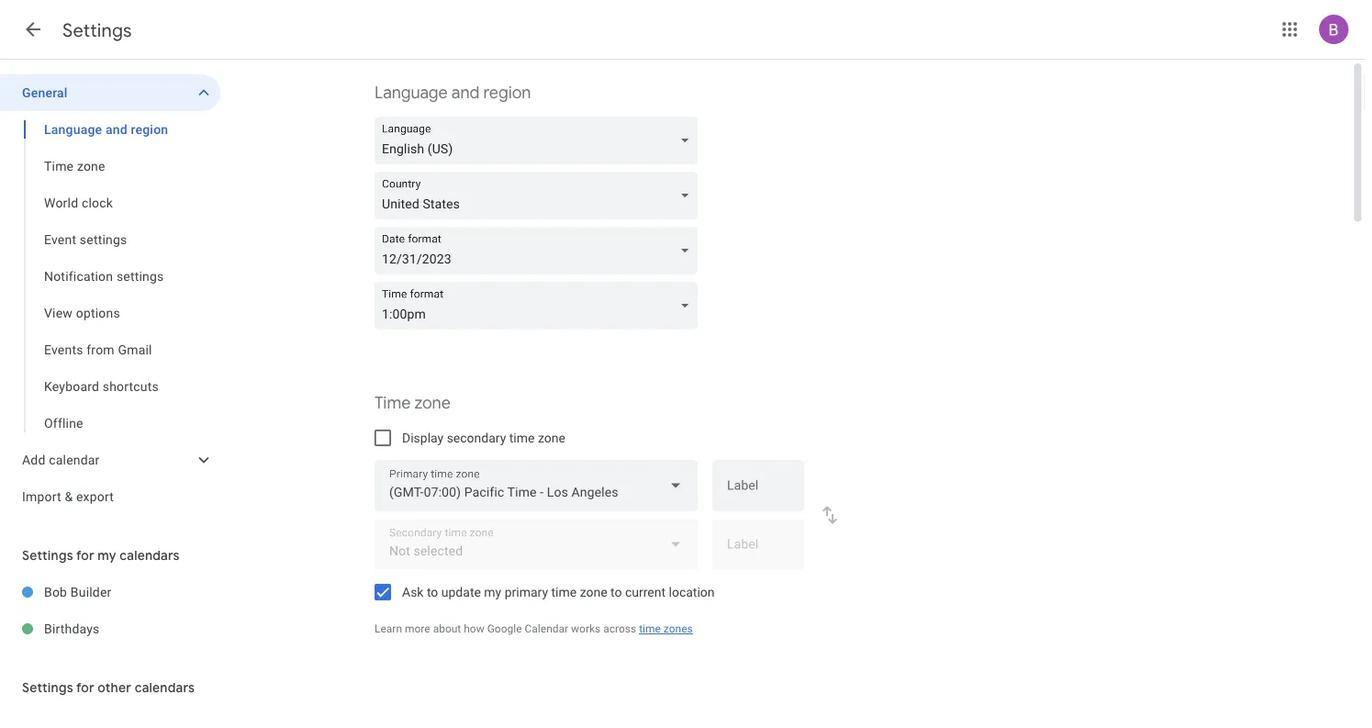 Task type: locate. For each thing, give the bounding box(es) containing it.
0 vertical spatial language and region
[[375, 82, 531, 103]]

2 to from the left
[[611, 584, 622, 600]]

my right update
[[484, 584, 502, 600]]

1 horizontal spatial to
[[611, 584, 622, 600]]

shortcuts
[[103, 379, 159, 394]]

general
[[22, 85, 68, 100]]

notification settings
[[44, 269, 164, 284]]

language inside group
[[44, 122, 102, 137]]

for up builder
[[76, 547, 94, 564]]

time zone up display
[[375, 393, 451, 414]]

0 horizontal spatial time zone
[[44, 158, 105, 174]]

birthdays tree item
[[0, 611, 220, 647]]

0 horizontal spatial language and region
[[44, 122, 168, 137]]

calendar
[[525, 623, 568, 635]]

2 vertical spatial time
[[639, 623, 661, 635]]

calendar
[[49, 452, 100, 467]]

time up world
[[44, 158, 74, 174]]

0 horizontal spatial to
[[427, 584, 438, 600]]

1 vertical spatial settings
[[116, 269, 164, 284]]

1 for from the top
[[76, 547, 94, 564]]

1 vertical spatial time
[[375, 393, 411, 414]]

0 horizontal spatial my
[[98, 547, 116, 564]]

to left current
[[611, 584, 622, 600]]

1 horizontal spatial region
[[483, 82, 531, 103]]

0 horizontal spatial language
[[44, 122, 102, 137]]

1 vertical spatial time
[[551, 584, 577, 600]]

settings
[[62, 18, 132, 42], [22, 547, 73, 564], [22, 679, 73, 696]]

for left other
[[76, 679, 94, 696]]

language and region
[[375, 82, 531, 103], [44, 122, 168, 137]]

time
[[44, 158, 74, 174], [375, 393, 411, 414]]

display
[[402, 430, 444, 445]]

Label for primary time zone. text field
[[727, 480, 790, 505]]

learn more about how google calendar works across time zones
[[375, 623, 693, 635]]

group containing language and region
[[0, 111, 220, 442]]

tree
[[0, 74, 220, 515]]

zone
[[77, 158, 105, 174], [415, 393, 451, 414], [538, 430, 565, 445], [580, 584, 607, 600]]

Label for secondary time zone. text field
[[727, 538, 790, 564]]

0 vertical spatial time
[[509, 430, 535, 445]]

settings for my calendars tree
[[0, 574, 220, 647]]

0 vertical spatial and
[[452, 82, 480, 103]]

time right secondary
[[509, 430, 535, 445]]

time zone up world clock
[[44, 158, 105, 174]]

zone right secondary
[[538, 430, 565, 445]]

ask
[[402, 584, 424, 600]]

export
[[76, 489, 114, 504]]

None field
[[375, 117, 705, 164], [375, 172, 705, 219], [375, 227, 705, 275], [375, 282, 705, 330], [375, 460, 698, 511], [375, 117, 705, 164], [375, 172, 705, 219], [375, 227, 705, 275], [375, 282, 705, 330], [375, 460, 698, 511]]

1 vertical spatial for
[[76, 679, 94, 696]]

view options
[[44, 305, 120, 320]]

settings up general tree item
[[62, 18, 132, 42]]

secondary
[[447, 430, 506, 445]]

2 for from the top
[[76, 679, 94, 696]]

1 horizontal spatial time zone
[[375, 393, 451, 414]]

zone up display
[[415, 393, 451, 414]]

birthdays
[[44, 621, 100, 636]]

0 horizontal spatial and
[[106, 122, 127, 137]]

my
[[98, 547, 116, 564], [484, 584, 502, 600]]

time up display
[[375, 393, 411, 414]]

to
[[427, 584, 438, 600], [611, 584, 622, 600]]

time
[[509, 430, 535, 445], [551, 584, 577, 600], [639, 623, 661, 635]]

for
[[76, 547, 94, 564], [76, 679, 94, 696]]

for for other
[[76, 679, 94, 696]]

0 vertical spatial time
[[44, 158, 74, 174]]

time right primary on the left bottom of the page
[[551, 584, 577, 600]]

settings up bob
[[22, 547, 73, 564]]

builder
[[71, 584, 112, 600]]

settings for other calendars
[[22, 679, 195, 696]]

event settings
[[44, 232, 127, 247]]

language
[[375, 82, 448, 103], [44, 122, 102, 137]]

settings down birthdays
[[22, 679, 73, 696]]

settings
[[80, 232, 127, 247], [116, 269, 164, 284]]

birthdays link
[[44, 611, 220, 647]]

zone up the works
[[580, 584, 607, 600]]

my up bob builder tree item
[[98, 547, 116, 564]]

1 vertical spatial my
[[484, 584, 502, 600]]

&
[[65, 489, 73, 504]]

calendars
[[120, 547, 180, 564], [135, 679, 195, 696]]

and
[[452, 82, 480, 103], [106, 122, 127, 137]]

time left zones
[[639, 623, 661, 635]]

0 vertical spatial my
[[98, 547, 116, 564]]

1 horizontal spatial time
[[375, 393, 411, 414]]

group
[[0, 111, 220, 442]]

world
[[44, 195, 78, 210]]

0 vertical spatial calendars
[[120, 547, 180, 564]]

region
[[483, 82, 531, 103], [131, 122, 168, 137]]

1 vertical spatial settings
[[22, 547, 73, 564]]

2 vertical spatial settings
[[22, 679, 73, 696]]

events
[[44, 342, 83, 357]]

zone up clock
[[77, 158, 105, 174]]

0 vertical spatial settings
[[62, 18, 132, 42]]

add
[[22, 452, 45, 467]]

1 vertical spatial language
[[44, 122, 102, 137]]

primary
[[505, 584, 548, 600]]

notification
[[44, 269, 113, 284]]

time zone
[[44, 158, 105, 174], [375, 393, 451, 414]]

display secondary time zone
[[402, 430, 565, 445]]

to right ask
[[427, 584, 438, 600]]

more
[[405, 623, 430, 635]]

1 vertical spatial region
[[131, 122, 168, 137]]

1 vertical spatial calendars
[[135, 679, 195, 696]]

keyboard shortcuts
[[44, 379, 159, 394]]

add calendar
[[22, 452, 100, 467]]

calendars for settings for my calendars
[[120, 547, 180, 564]]

calendars right other
[[135, 679, 195, 696]]

0 vertical spatial language
[[375, 82, 448, 103]]

settings for settings for my calendars
[[22, 547, 73, 564]]

1 vertical spatial language and region
[[44, 122, 168, 137]]

calendars up bob builder tree item
[[120, 547, 180, 564]]

0 vertical spatial for
[[76, 547, 94, 564]]

settings up the "notification settings" at the left top
[[80, 232, 127, 247]]

1 horizontal spatial language and region
[[375, 82, 531, 103]]

from
[[87, 342, 115, 357]]

0 vertical spatial settings
[[80, 232, 127, 247]]

settings for my calendars
[[22, 547, 180, 564]]

settings up the 'options'
[[116, 269, 164, 284]]

0 vertical spatial region
[[483, 82, 531, 103]]



Task type: vqa. For each thing, say whether or not it's contained in the screenshot.
across
yes



Task type: describe. For each thing, give the bounding box(es) containing it.
across
[[603, 623, 636, 635]]

0 horizontal spatial time
[[509, 430, 535, 445]]

update
[[441, 584, 481, 600]]

events from gmail
[[44, 342, 152, 357]]

settings for event settings
[[80, 232, 127, 247]]

bob builder tree item
[[0, 574, 220, 611]]

import
[[22, 489, 61, 504]]

time zones link
[[639, 623, 693, 635]]

tree containing general
[[0, 74, 220, 515]]

1 horizontal spatial time
[[551, 584, 577, 600]]

1 to from the left
[[427, 584, 438, 600]]

zones
[[664, 623, 693, 635]]

zone inside group
[[77, 158, 105, 174]]

1 vertical spatial and
[[106, 122, 127, 137]]

settings for notification settings
[[116, 269, 164, 284]]

ask to update my primary time zone to current location
[[402, 584, 715, 600]]

2 horizontal spatial time
[[639, 623, 661, 635]]

0 horizontal spatial region
[[131, 122, 168, 137]]

settings heading
[[62, 18, 132, 42]]

settings for settings
[[62, 18, 132, 42]]

go back image
[[22, 18, 44, 40]]

import & export
[[22, 489, 114, 504]]

how
[[464, 623, 485, 635]]

1 horizontal spatial my
[[484, 584, 502, 600]]

current
[[625, 584, 666, 600]]

calendars for settings for other calendars
[[135, 679, 195, 696]]

event
[[44, 232, 76, 247]]

about
[[433, 623, 461, 635]]

location
[[669, 584, 715, 600]]

offline
[[44, 415, 83, 431]]

clock
[[82, 195, 113, 210]]

bob builder
[[44, 584, 112, 600]]

1 vertical spatial time zone
[[375, 393, 451, 414]]

0 vertical spatial time zone
[[44, 158, 105, 174]]

for for my
[[76, 547, 94, 564]]

0 horizontal spatial time
[[44, 158, 74, 174]]

options
[[76, 305, 120, 320]]

keyboard
[[44, 379, 99, 394]]

bob
[[44, 584, 67, 600]]

settings for settings for other calendars
[[22, 679, 73, 696]]

google
[[487, 623, 522, 635]]

1 horizontal spatial language
[[375, 82, 448, 103]]

general tree item
[[0, 74, 220, 111]]

works
[[571, 623, 601, 635]]

gmail
[[118, 342, 152, 357]]

view
[[44, 305, 73, 320]]

world clock
[[44, 195, 113, 210]]

learn
[[375, 623, 402, 635]]

other
[[98, 679, 131, 696]]

1 horizontal spatial and
[[452, 82, 480, 103]]



